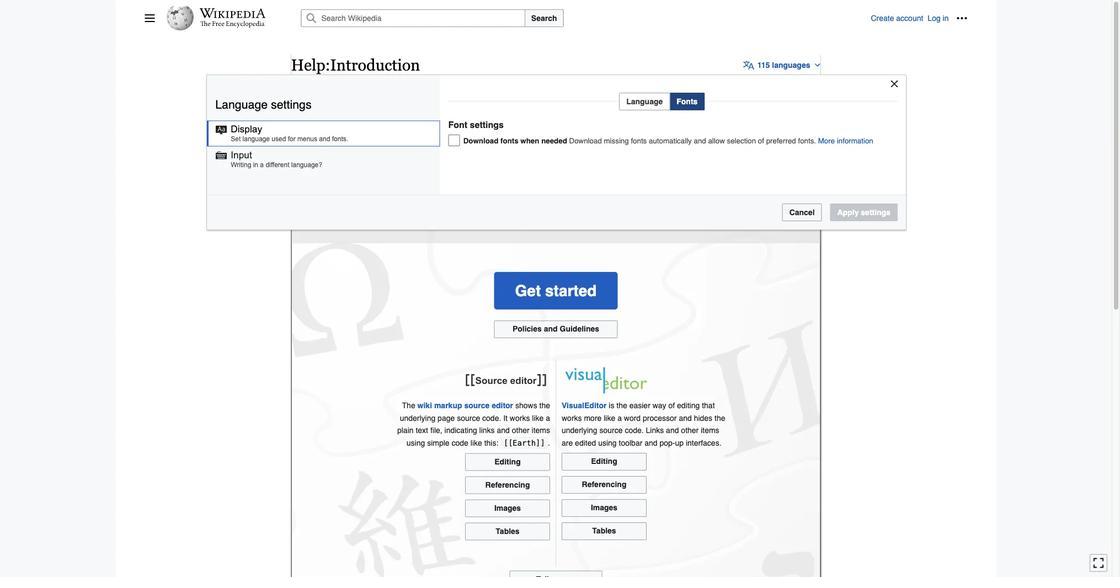 Task type: locate. For each thing, give the bounding box(es) containing it.
shows
[[516, 401, 538, 410]]

are
[[562, 439, 573, 447]]

read
[[664, 83, 683, 91]]

source inside is the easier way of editing that works more like a word processor and hides the underlying source code. links and other items are edited using toolbar and pop-up interfaces.
[[600, 426, 623, 435]]

search button
[[525, 9, 564, 27]]

1 horizontal spatial referencing
[[582, 480, 627, 489]]

1 horizontal spatial download
[[569, 136, 602, 145]]

0 horizontal spatial introduction
[[330, 56, 420, 74]]

used
[[272, 135, 286, 143]]

and
[[319, 135, 330, 143], [694, 136, 707, 145], [544, 325, 558, 334], [679, 414, 692, 423], [497, 426, 510, 435], [666, 426, 679, 435], [645, 439, 658, 447]]

0 horizontal spatial in
[[253, 161, 258, 169]]

fullscreen image
[[1094, 558, 1105, 569]]

1 vertical spatial source
[[457, 414, 480, 423]]

1 horizontal spatial tables link
[[562, 523, 647, 540]]

2 horizontal spatial like
[[604, 414, 616, 423]]

settings for apply settings
[[861, 208, 891, 217]]

the right shows
[[540, 401, 550, 410]]

1 horizontal spatial code.
[[625, 426, 644, 435]]

a left 'different' on the left top of page
[[260, 161, 264, 169]]

source inside shows the underlying page source code. it works like a plain text file, indicating links and other items using simple code like this:
[[457, 414, 480, 423]]

2 download from the left
[[569, 136, 602, 145]]

using inside is the easier way of editing that works more like a word processor and hides the underlying source code. links and other items are edited using toolbar and pop-up interfaces.
[[599, 439, 617, 447]]

2 other from the left
[[681, 426, 699, 435]]

editor
[[492, 401, 513, 410]]

wikipedia,
[[311, 102, 347, 111]]

the right hides
[[715, 414, 726, 423]]

0 horizontal spatial fonts.
[[332, 135, 348, 143]]

editing link down this:
[[465, 453, 550, 471]]

allow
[[709, 136, 725, 145]]

introduction
[[330, 56, 420, 74], [440, 126, 553, 148]]

1 horizontal spatial using
[[599, 439, 617, 447]]

referencing
[[582, 480, 627, 489], [486, 480, 530, 489]]

underlying up edited on the right of the page
[[562, 426, 598, 435]]

1 horizontal spatial settings
[[470, 120, 504, 130]]

images for tables link to the right's images link
[[591, 503, 618, 512]]

is
[[609, 401, 615, 410]]

editing
[[591, 457, 618, 466], [495, 457, 521, 466]]

referencing for referencing link for tables link to the right
[[582, 480, 627, 489]]

0 horizontal spatial like
[[471, 439, 482, 447]]

0 horizontal spatial language
[[215, 98, 268, 111]]

[[earth]] .
[[504, 439, 550, 448]]

and inside display set language used for menus and fonts.
[[319, 135, 330, 143]]

source down wiki markup source editor link
[[457, 414, 480, 423]]

0 horizontal spatial code.
[[483, 414, 501, 423]]

0 horizontal spatial images link
[[465, 500, 550, 517]]

items inside is the easier way of editing that works more like a word processor and hides the underlying source code. links and other items are edited using toolbar and pop-up interfaces.
[[701, 426, 720, 435]]

other inside shows the underlying page source code. it works like a plain text file, indicating links and other items using simple code like this:
[[512, 426, 530, 435]]

and down links
[[645, 439, 658, 447]]

settings for language settings
[[271, 98, 312, 111]]

115
[[758, 61, 770, 69]]

0 vertical spatial code.
[[483, 414, 501, 423]]

missing
[[604, 136, 629, 145]]

0 horizontal spatial works
[[510, 414, 530, 423]]

apply settings
[[838, 208, 891, 217]]

0 vertical spatial of
[[758, 136, 765, 145]]

and right menus
[[319, 135, 330, 143]]

underlying up text
[[400, 414, 436, 423]]

using right edited on the right of the page
[[599, 439, 617, 447]]

download left the missing
[[569, 136, 602, 145]]

0 vertical spatial source
[[464, 401, 490, 410]]

code. inside is the easier way of editing that works more like a word processor and hides the underlying source code. links and other items are edited using toolbar and pop-up interfaces.
[[625, 426, 644, 435]]

of inside is the easier way of editing that works more like a word processor and hides the underlying source code. links and other items are edited using toolbar and pop-up interfaces.
[[669, 401, 675, 410]]

started
[[545, 282, 597, 300]]

1 horizontal spatial works
[[562, 414, 582, 423]]

1 items from the left
[[532, 426, 550, 435]]

and up pop-
[[666, 426, 679, 435]]

1 horizontal spatial in
[[943, 14, 949, 23]]

1 vertical spatial of
[[669, 401, 675, 410]]

images
[[591, 503, 618, 512], [495, 504, 521, 512]]

settings right font
[[470, 120, 504, 130]]

0 horizontal spatial tables link
[[465, 523, 550, 541]]

1 horizontal spatial language
[[627, 97, 663, 106]]

is the easier way of editing that works more like a word processor and hides the underlying source code. links and other items are edited using toolbar and pop-up interfaces.
[[562, 401, 726, 447]]

language button
[[619, 93, 670, 110]]

images link for tables link to the right
[[562, 500, 647, 517]]

language inside language button
[[627, 97, 663, 106]]

editing link down edited on the right of the page
[[562, 453, 647, 471]]

editing link for referencing link associated with leftmost tables link
[[465, 453, 550, 471]]

0 vertical spatial underlying
[[400, 414, 436, 423]]

fonts. left "more"
[[799, 136, 817, 145]]

works down shows
[[510, 414, 530, 423]]

a left word on the bottom right
[[618, 414, 622, 423]]

referencing link
[[562, 476, 647, 494], [465, 477, 550, 494]]

a inside input writing in a different language?
[[260, 161, 264, 169]]

works inside shows the underlying page source code. it works like a plain text file, indicating links and other items using simple code like this:
[[510, 414, 530, 423]]

fonts. right menus
[[332, 135, 348, 143]]

settings right apply
[[861, 208, 891, 217]]

like down is
[[604, 414, 616, 423]]

download down font settings
[[464, 136, 499, 145]]

introduction to wikipedia
[[440, 126, 672, 148]]

.
[[548, 439, 550, 447]]

processor
[[643, 414, 677, 423]]

a inside is the easier way of editing that works more like a word processor and hides the underlying source code. links and other items are edited using toolbar and pop-up interfaces.
[[618, 414, 622, 423]]

in right the log
[[943, 14, 949, 23]]

referencing link for leftmost tables link
[[465, 477, 550, 494]]

of right way
[[669, 401, 675, 410]]

fonts left when
[[501, 136, 519, 145]]

editing down this:
[[495, 457, 521, 466]]

other up up
[[681, 426, 699, 435]]

0 horizontal spatial other
[[512, 426, 530, 435]]

0 horizontal spatial fonts
[[501, 136, 519, 145]]

language up display
[[215, 98, 268, 111]]

2 vertical spatial source
[[600, 426, 623, 435]]

1 horizontal spatial images link
[[562, 500, 647, 517]]

1 horizontal spatial fonts.
[[799, 136, 817, 145]]

2 horizontal spatial a
[[618, 414, 622, 423]]

other
[[512, 426, 530, 435], [681, 426, 699, 435]]

language up the wikipedia
[[627, 97, 663, 106]]

automatically
[[649, 136, 692, 145]]

1 horizontal spatial images
[[591, 503, 618, 512]]

0 horizontal spatial images
[[495, 504, 521, 512]]

works down the visualeditor link
[[562, 414, 582, 423]]

referencing link down edited on the right of the page
[[562, 476, 647, 494]]

2 vertical spatial settings
[[861, 208, 891, 217]]

of right selection
[[758, 136, 765, 145]]

referencing link down this:
[[465, 477, 550, 494]]

plain
[[397, 426, 414, 435]]

referencing down this:
[[486, 480, 530, 489]]

1 horizontal spatial referencing link
[[562, 476, 647, 494]]

different
[[266, 161, 290, 169]]

source
[[464, 401, 490, 410], [457, 414, 480, 423], [600, 426, 623, 435]]

code. down word on the bottom right
[[625, 426, 644, 435]]

1 horizontal spatial fonts
[[631, 136, 647, 145]]

0 horizontal spatial tables
[[496, 527, 520, 536]]

editing link for referencing link for tables link to the right
[[562, 453, 647, 471]]

images link for leftmost tables link
[[465, 500, 550, 517]]

using
[[407, 439, 425, 447], [599, 439, 617, 447]]

1 vertical spatial underlying
[[562, 426, 598, 435]]

1 horizontal spatial editing
[[591, 457, 618, 466]]

help
[[291, 56, 325, 74]]

1 horizontal spatial editing link
[[562, 453, 647, 471]]

like left this:
[[471, 439, 482, 447]]

fonts. inside display set language used for menus and fonts.
[[332, 135, 348, 143]]

fonts.
[[332, 135, 348, 143], [799, 136, 817, 145]]

0 horizontal spatial settings
[[271, 98, 312, 111]]

1 works from the left
[[510, 414, 530, 423]]

cancel button
[[783, 204, 822, 221]]

introduction to wikipedia main content
[[287, 50, 828, 577]]

markup
[[434, 401, 462, 410]]

like down shows
[[532, 414, 544, 423]]

fonts right the missing
[[631, 136, 647, 145]]

settings up display set language used for menus and fonts.
[[271, 98, 312, 111]]

and down editing
[[679, 414, 692, 423]]

editing down edited on the right of the page
[[591, 457, 618, 466]]

cancel
[[790, 208, 815, 217]]

0 horizontal spatial a
[[260, 161, 264, 169]]

0 horizontal spatial items
[[532, 426, 550, 435]]

1 horizontal spatial of
[[758, 136, 765, 145]]

settings inside button
[[861, 208, 891, 217]]

and inside shows the underlying page source code. it works like a plain text file, indicating links and other items using simple code like this:
[[497, 426, 510, 435]]

0 horizontal spatial download
[[464, 136, 499, 145]]

works inside is the easier way of editing that works more like a word processor and hides the underlying source code. links and other items are edited using toolbar and pop-up interfaces.
[[562, 414, 582, 423]]

2 horizontal spatial settings
[[861, 208, 891, 217]]

code.
[[483, 414, 501, 423], [625, 426, 644, 435]]

2 items from the left
[[701, 426, 720, 435]]

items up interfaces.
[[701, 426, 720, 435]]

and right policies
[[544, 325, 558, 334]]

and down it
[[497, 426, 510, 435]]

from
[[291, 102, 309, 111]]

1 horizontal spatial a
[[546, 414, 550, 423]]

0 vertical spatial settings
[[271, 98, 312, 111]]

images link
[[562, 500, 647, 517], [465, 500, 550, 517]]

0 horizontal spatial underlying
[[400, 414, 436, 423]]

works
[[510, 414, 530, 423], [562, 414, 582, 423]]

0 horizontal spatial referencing
[[486, 480, 530, 489]]

2 using from the left
[[599, 439, 617, 447]]

2 works from the left
[[562, 414, 582, 423]]

menu image
[[144, 13, 155, 24]]

items
[[532, 426, 550, 435], [701, 426, 720, 435]]

log in and more options image
[[957, 13, 968, 24]]

0 horizontal spatial using
[[407, 439, 425, 447]]

source down more
[[600, 426, 623, 435]]

a up the . on the bottom left
[[546, 414, 550, 423]]

underlying
[[400, 414, 436, 423], [562, 426, 598, 435]]

log
[[928, 14, 941, 23]]

referencing down edited on the right of the page
[[582, 480, 627, 489]]

guidelines
[[560, 325, 600, 334]]

0 horizontal spatial editing
[[495, 457, 521, 466]]

fonts
[[677, 97, 698, 106]]

the inside shows the underlying page source code. it works like a plain text file, indicating links and other items using simple code like this:
[[540, 401, 550, 410]]

1 vertical spatial code.
[[625, 426, 644, 435]]

1 horizontal spatial items
[[701, 426, 720, 435]]

0 horizontal spatial of
[[669, 401, 675, 410]]

1 vertical spatial in
[[253, 161, 258, 169]]

1 download from the left
[[464, 136, 499, 145]]

visualeditor link
[[562, 401, 607, 410]]

language
[[627, 97, 663, 106], [215, 98, 268, 111]]

download fonts when needed download missing fonts automatically and allow selection of preferred fonts. more information
[[464, 136, 874, 145]]

1 horizontal spatial other
[[681, 426, 699, 435]]

1 using from the left
[[407, 439, 425, 447]]

policies and guidelines
[[513, 325, 600, 334]]

in right "writing"
[[253, 161, 258, 169]]

preferred
[[767, 136, 796, 145]]

other up [[earth]]
[[512, 426, 530, 435]]

items up the . on the bottom left
[[532, 426, 550, 435]]

edited
[[575, 439, 596, 447]]

tables link
[[562, 523, 647, 540], [465, 523, 550, 541]]

1 vertical spatial introduction
[[440, 126, 553, 148]]

fonts button
[[670, 93, 705, 110]]

0 horizontal spatial editing link
[[465, 453, 550, 471]]

source left editor
[[464, 401, 490, 410]]

font settings
[[449, 120, 504, 130]]

1 horizontal spatial underlying
[[562, 426, 598, 435]]

like
[[532, 414, 544, 423], [604, 414, 616, 423], [471, 439, 482, 447]]

languages
[[772, 61, 811, 69]]

1 horizontal spatial tables
[[593, 527, 616, 535]]

0 vertical spatial in
[[943, 14, 949, 23]]

font
[[449, 120, 468, 130]]

editing for referencing link for tables link to the right
[[591, 457, 618, 466]]

download
[[464, 136, 499, 145], [569, 136, 602, 145]]

visualeditor
[[562, 401, 607, 410]]

1 other from the left
[[512, 426, 530, 435]]

display
[[231, 124, 262, 134]]

using down text
[[407, 439, 425, 447]]

code. up links
[[483, 414, 501, 423]]

1 vertical spatial settings
[[470, 120, 504, 130]]

works for underlying
[[562, 414, 582, 423]]

of
[[758, 136, 765, 145], [669, 401, 675, 410]]

works for other
[[510, 414, 530, 423]]

0 horizontal spatial referencing link
[[465, 477, 550, 494]]

1 horizontal spatial introduction
[[440, 126, 553, 148]]



Task type: vqa. For each thing, say whether or not it's contained in the screenshot.
undefined 'image'
no



Task type: describe. For each thing, give the bounding box(es) containing it.
page
[[438, 414, 455, 423]]

policies and guidelines link
[[494, 321, 618, 339]]

policies
[[513, 325, 542, 334]]

get started link
[[494, 272, 618, 310]]

more
[[819, 136, 835, 145]]

2 fonts from the left
[[631, 136, 647, 145]]

up
[[675, 439, 684, 447]]

for
[[288, 135, 296, 143]]

wikipedia:visualeditor/user guide image
[[562, 365, 650, 396]]

personal tools navigation
[[871, 9, 971, 27]]

encyclopedia
[[378, 102, 423, 111]]

when
[[521, 136, 540, 145]]

hides
[[694, 414, 713, 423]]

toolbar
[[619, 439, 643, 447]]

easier
[[630, 401, 651, 410]]

from wikipedia, the free encyclopedia
[[291, 102, 423, 111]]

links
[[480, 426, 495, 435]]

simple
[[427, 439, 450, 447]]

needed
[[542, 136, 567, 145]]

input writing in a different language?
[[231, 150, 322, 169]]

this:
[[485, 439, 499, 447]]

:
[[325, 56, 330, 74]]

other inside is the easier way of editing that works more like a word processor and hides the underlying source code. links and other items are edited using toolbar and pop-up interfaces.
[[681, 426, 699, 435]]

referencing link for tables link to the right
[[562, 476, 647, 494]]

wikipedia
[[582, 126, 672, 148]]

more information link
[[819, 136, 874, 145]]

underlying inside is the easier way of editing that works more like a word processor and hides the underlying source code. links and other items are edited using toolbar and pop-up interfaces.
[[562, 426, 598, 435]]

[[earth]]
[[504, 439, 546, 448]]

settings for font settings
[[470, 120, 504, 130]]

and left allow
[[694, 136, 707, 145]]

search
[[532, 14, 557, 23]]

wiki
[[418, 401, 432, 410]]

using inside shows the underlying page source code. it works like a plain text file, indicating links and other items using simple code like this:
[[407, 439, 425, 447]]

referencing for referencing link associated with leftmost tables link
[[486, 480, 530, 489]]

account
[[897, 14, 924, 23]]

in inside input writing in a different language?
[[253, 161, 258, 169]]

interfaces.
[[686, 439, 722, 447]]

like inside is the easier way of editing that works more like a word processor and hides the underlying source code. links and other items are edited using toolbar and pop-up interfaces.
[[604, 414, 616, 423]]

menus
[[298, 135, 317, 143]]

shows the underlying page source code. it works like a plain text file, indicating links and other items using simple code like this:
[[397, 401, 550, 447]]

that
[[702, 401, 715, 410]]

help : introduction
[[291, 56, 420, 74]]

115 languages
[[758, 61, 811, 69]]

to
[[558, 126, 577, 148]]

code. inside shows the underlying page source code. it works like a plain text file, indicating links and other items using simple code like this:
[[483, 414, 501, 423]]

Search search field
[[288, 9, 871, 27]]

it
[[504, 414, 508, 423]]

free
[[362, 102, 375, 111]]

the
[[402, 401, 416, 410]]

editing
[[677, 401, 700, 410]]

more
[[584, 414, 602, 423]]

language for language settings
[[215, 98, 268, 111]]

input
[[231, 150, 252, 160]]

apply settings button
[[831, 204, 898, 221]]

in inside personal tools navigation
[[943, 14, 949, 23]]

pop-
[[660, 439, 675, 447]]

display set language used for menus and fonts.
[[231, 124, 348, 143]]

read link
[[664, 76, 683, 96]]

get started
[[515, 282, 597, 300]]

create account link
[[871, 14, 924, 23]]

log in link
[[928, 14, 949, 23]]

word
[[624, 414, 641, 423]]

way
[[653, 401, 667, 410]]

Search Wikipedia search field
[[301, 9, 525, 27]]

items inside shows the underlying page source code. it works like a plain text file, indicating links and other items using simple code like this:
[[532, 426, 550, 435]]

writing
[[231, 161, 251, 169]]

links
[[646, 426, 664, 435]]

information
[[837, 136, 874, 145]]

a inside shows the underlying page source code. it works like a plain text file, indicating links and other items using simple code like this:
[[546, 414, 550, 423]]

help:wikitext image
[[462, 365, 550, 396]]

selection
[[727, 136, 756, 145]]

set
[[231, 135, 241, 143]]

language?
[[291, 161, 322, 169]]

the left 'free'
[[349, 102, 360, 111]]

the right is
[[617, 401, 628, 410]]

underlying inside shows the underlying page source code. it works like a plain text file, indicating links and other items using simple code like this:
[[400, 414, 436, 423]]

1 horizontal spatial like
[[532, 414, 544, 423]]

create account log in
[[871, 14, 949, 23]]

file,
[[431, 426, 443, 435]]

the wiki markup source editor
[[402, 401, 513, 410]]

wikipedia image
[[200, 8, 266, 18]]

code
[[452, 439, 469, 447]]

apply
[[838, 208, 859, 217]]

language progressive image
[[744, 60, 755, 71]]

0 vertical spatial introduction
[[330, 56, 420, 74]]

wiki markup source editor link
[[418, 401, 513, 410]]

editing for referencing link associated with leftmost tables link
[[495, 457, 521, 466]]

language
[[243, 135, 270, 143]]

language for language
[[627, 97, 663, 106]]

tables for tables link to the right
[[593, 527, 616, 535]]

images for leftmost tables link images link
[[495, 504, 521, 512]]

get
[[515, 282, 541, 300]]

the free encyclopedia image
[[200, 21, 265, 28]]

create
[[871, 14, 895, 23]]

indicating
[[445, 426, 477, 435]]

tables for leftmost tables link
[[496, 527, 520, 536]]

1 fonts from the left
[[501, 136, 519, 145]]



